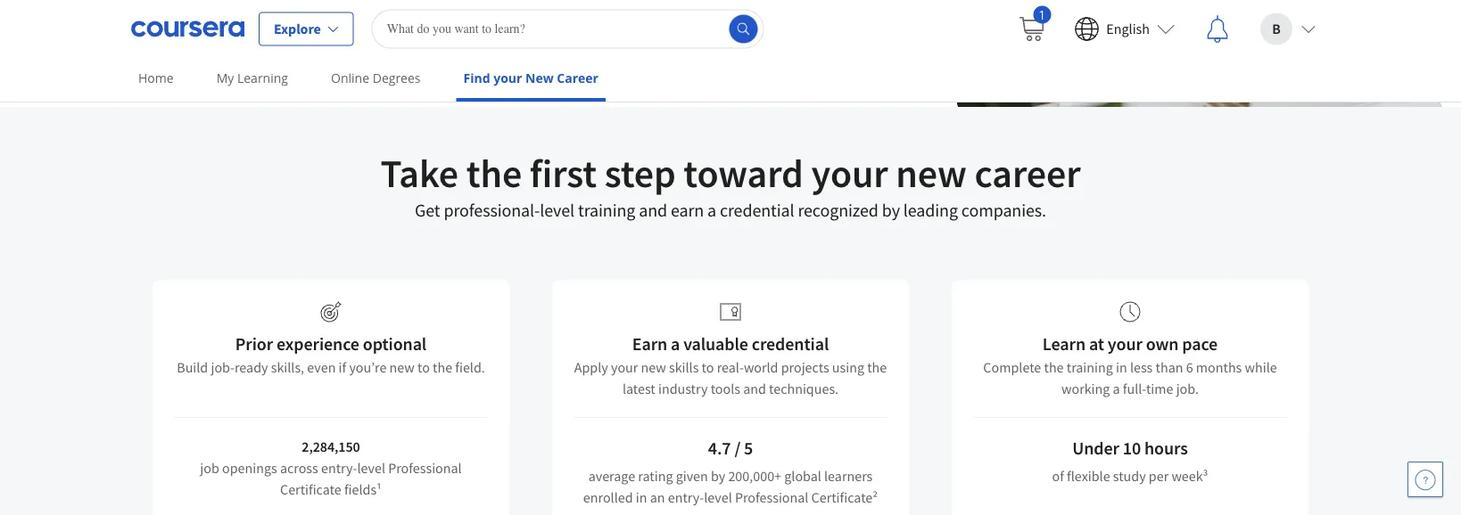 Task type: describe. For each thing, give the bounding box(es) containing it.
find
[[464, 70, 490, 87]]

certificate²
[[812, 489, 878, 507]]

help center image
[[1415, 469, 1437, 491]]

world
[[744, 359, 779, 377]]

and inside earn a valuable credential apply your new skills to real-world projects using the latest industry tools and techniques.
[[744, 380, 767, 398]]

own
[[1147, 333, 1179, 356]]

skills
[[669, 359, 699, 377]]

study
[[1114, 468, 1146, 486]]

my learning
[[217, 70, 288, 87]]

learn at your own pace complete the training in less than 6 months while working a full-time job.
[[984, 333, 1278, 398]]

rating
[[638, 468, 673, 486]]

careers
[[138, 30, 186, 48]]

credential inside earn a valuable credential apply your new skills to real-world projects using the latest industry tools and techniques.
[[752, 333, 829, 356]]

earn a valuable credential apply your new skills to real-world projects using the latest industry tools and techniques.
[[575, 333, 887, 398]]

apply
[[575, 359, 608, 377]]

career
[[975, 148, 1081, 198]]

given
[[676, 468, 708, 486]]

a inside earn a valuable credential apply your new skills to real-world projects using the latest industry tools and techniques.
[[671, 333, 680, 356]]

new for toward
[[896, 148, 967, 198]]

get
[[415, 199, 440, 222]]

new inside prior experience optional build job-ready skills, even if you're new to the field.
[[390, 359, 415, 377]]

to inside prior experience optional build job-ready skills, even if you're new to the field.
[[418, 359, 430, 377]]

1 link
[[1003, 0, 1061, 58]]

complete
[[984, 359, 1042, 377]]

in inside learn at your own pace complete the training in less than 6 months while working a full-time job.
[[1116, 359, 1128, 377]]

earn
[[633, 333, 668, 356]]

prior
[[235, 333, 273, 356]]

than
[[1156, 359, 1184, 377]]

latest
[[623, 380, 656, 398]]

explore careers
[[88, 30, 186, 48]]

2,284,150
[[302, 438, 360, 456]]

the inside prior experience optional build job-ready skills, even if you're new to the field.
[[433, 359, 453, 377]]

prior experience optional build job-ready skills, even if you're new to the field.
[[177, 333, 485, 377]]

b button
[[1247, 0, 1331, 58]]

less
[[1131, 359, 1153, 377]]

my
[[217, 70, 234, 87]]

/
[[735, 438, 741, 460]]

find your new career link
[[457, 58, 606, 102]]

and inside take the first step toward your new career get professional-level training and earn a credential recognized by leading companies.
[[639, 199, 668, 222]]

new
[[526, 70, 554, 87]]

explore for explore
[[274, 20, 321, 38]]

experience
[[277, 333, 360, 356]]

toward
[[684, 148, 804, 198]]

per
[[1149, 468, 1169, 486]]

using
[[833, 359, 865, 377]]

coursera image
[[131, 15, 245, 43]]

flexible
[[1067, 468, 1111, 486]]

industry
[[659, 380, 708, 398]]

while
[[1245, 359, 1278, 377]]

6
[[1187, 359, 1194, 377]]

learners
[[825, 468, 873, 486]]

recognized
[[798, 199, 879, 222]]

find your new career
[[464, 70, 599, 87]]

under
[[1073, 438, 1120, 460]]

a inside learn at your own pace complete the training in less than 6 months while working a full-time job.
[[1113, 380, 1121, 398]]

your inside take the first step toward your new career get professional-level training and earn a credential recognized by leading companies.
[[812, 148, 889, 198]]

shopping cart: 1 item element
[[1018, 6, 1052, 43]]

professional inside the "2,284,150 job openings across entry-level professional certificate fields¹"
[[388, 460, 462, 477]]

job-
[[211, 359, 235, 377]]

companies.
[[962, 199, 1047, 222]]

valuable
[[684, 333, 749, 356]]

learn
[[1043, 333, 1086, 356]]

5
[[744, 438, 753, 460]]

techniques.
[[769, 380, 839, 398]]

field.
[[455, 359, 485, 377]]

home link
[[131, 58, 181, 98]]

entry- inside the "2,284,150 job openings across entry-level professional certificate fields¹"
[[321, 460, 357, 477]]

explore careers link
[[60, 18, 214, 61]]

training inside take the first step toward your new career get professional-level training and earn a credential recognized by leading companies.
[[578, 199, 636, 222]]

tools
[[711, 380, 741, 398]]

job
[[200, 460, 219, 477]]

time
[[1147, 380, 1174, 398]]

4.7 / 5 average rating given by 200,000+ global learners enrolled in an entry-level professional certificate²
[[584, 438, 878, 507]]

take
[[381, 148, 459, 198]]

job.
[[1177, 380, 1199, 398]]

level inside the "2,284,150 job openings across entry-level professional certificate fields¹"
[[357, 460, 386, 477]]



Task type: locate. For each thing, give the bounding box(es) containing it.
level up fields¹
[[357, 460, 386, 477]]

explore button
[[259, 12, 354, 46]]

1 horizontal spatial in
[[1116, 359, 1128, 377]]

2 vertical spatial level
[[704, 489, 732, 507]]

real-
[[717, 359, 744, 377]]

build
[[177, 359, 208, 377]]

1
[[1039, 6, 1046, 23]]

training down step
[[578, 199, 636, 222]]

online
[[331, 70, 370, 87]]

1 horizontal spatial explore
[[274, 20, 321, 38]]

0 horizontal spatial new
[[390, 359, 415, 377]]

None search field
[[372, 9, 765, 49]]

in
[[1116, 359, 1128, 377], [636, 489, 647, 507]]

level down given
[[704, 489, 732, 507]]

1 vertical spatial by
[[711, 468, 726, 486]]

entry-
[[321, 460, 357, 477], [668, 489, 704, 507]]

credential down toward
[[720, 199, 795, 222]]

openings
[[222, 460, 277, 477]]

1 horizontal spatial new
[[641, 359, 666, 377]]

1 vertical spatial level
[[357, 460, 386, 477]]

online degrees
[[331, 70, 421, 87]]

the
[[467, 148, 522, 198], [433, 359, 453, 377], [868, 359, 887, 377], [1045, 359, 1064, 377]]

your right find
[[494, 70, 522, 87]]

4.7
[[708, 438, 731, 460]]

new inside take the first step toward your new career get professional-level training and earn a credential recognized by leading companies.
[[896, 148, 967, 198]]

enrolled
[[584, 489, 633, 507]]

0 horizontal spatial by
[[711, 468, 726, 486]]

career
[[557, 70, 599, 87]]

english
[[1107, 20, 1150, 38]]

1 horizontal spatial and
[[744, 380, 767, 398]]

1 vertical spatial a
[[671, 333, 680, 356]]

first
[[530, 148, 597, 198]]

level inside 4.7 / 5 average rating given by 200,000+ global learners enrolled in an entry-level professional certificate²
[[704, 489, 732, 507]]

a up skills
[[671, 333, 680, 356]]

credential
[[720, 199, 795, 222], [752, 333, 829, 356]]

0 vertical spatial credential
[[720, 199, 795, 222]]

0 vertical spatial training
[[578, 199, 636, 222]]

the right using
[[868, 359, 887, 377]]

2 horizontal spatial a
[[1113, 380, 1121, 398]]

2 vertical spatial a
[[1113, 380, 1121, 398]]

0 vertical spatial by
[[882, 199, 900, 222]]

in left less
[[1116, 359, 1128, 377]]

0 horizontal spatial training
[[578, 199, 636, 222]]

of
[[1053, 468, 1065, 486]]

2,284,150 job openings across entry-level professional certificate fields¹
[[200, 438, 462, 499]]

months
[[1197, 359, 1243, 377]]

degrees
[[373, 70, 421, 87]]

credential up projects
[[752, 333, 829, 356]]

average
[[589, 468, 636, 486]]

your
[[494, 70, 522, 87], [812, 148, 889, 198], [1108, 333, 1143, 356], [611, 359, 638, 377]]

take the first step toward your new career get professional-level training and earn a credential recognized by leading companies.
[[381, 148, 1081, 222]]

to down optional at the bottom left of the page
[[418, 359, 430, 377]]

my learning link
[[209, 58, 295, 98]]

to
[[418, 359, 430, 377], [702, 359, 714, 377]]

1 horizontal spatial to
[[702, 359, 714, 377]]

professional inside 4.7 / 5 average rating given by 200,000+ global learners enrolled in an entry-level professional certificate²
[[735, 489, 809, 507]]

to left "real-" at the bottom of the page
[[702, 359, 714, 377]]

the down learn in the right bottom of the page
[[1045, 359, 1064, 377]]

optional
[[363, 333, 427, 356]]

your up 'latest'
[[611, 359, 638, 377]]

if
[[339, 359, 346, 377]]

and left earn
[[639, 199, 668, 222]]

entry- down the 2,284,150
[[321, 460, 357, 477]]

What do you want to learn? text field
[[372, 9, 765, 49]]

a left "full-"
[[1113, 380, 1121, 398]]

explore inside popup button
[[274, 20, 321, 38]]

by left the leading
[[882, 199, 900, 222]]

week³
[[1172, 468, 1209, 486]]

0 vertical spatial entry-
[[321, 460, 357, 477]]

new up the leading
[[896, 148, 967, 198]]

0 horizontal spatial a
[[671, 333, 680, 356]]

explore for explore careers
[[88, 30, 135, 48]]

across
[[280, 460, 318, 477]]

0 horizontal spatial and
[[639, 199, 668, 222]]

by inside 4.7 / 5 average rating given by 200,000+ global learners enrolled in an entry-level professional certificate²
[[711, 468, 726, 486]]

ready
[[235, 359, 268, 377]]

by inside take the first step toward your new career get professional-level training and earn a credential recognized by leading companies.
[[882, 199, 900, 222]]

0 horizontal spatial to
[[418, 359, 430, 377]]

your up recognized
[[812, 148, 889, 198]]

fields¹
[[344, 481, 382, 499]]

2 horizontal spatial new
[[896, 148, 967, 198]]

certificate
[[280, 481, 342, 499]]

1 horizontal spatial training
[[1067, 359, 1114, 377]]

the inside learn at your own pace complete the training in less than 6 months while working a full-time job.
[[1045, 359, 1064, 377]]

you're
[[349, 359, 387, 377]]

and down world
[[744, 380, 767, 398]]

1 vertical spatial and
[[744, 380, 767, 398]]

1 to from the left
[[418, 359, 430, 377]]

entry- down given
[[668, 489, 704, 507]]

to inside earn a valuable credential apply your new skills to real-world projects using the latest industry tools and techniques.
[[702, 359, 714, 377]]

0 vertical spatial level
[[540, 199, 575, 222]]

level down first
[[540, 199, 575, 222]]

1 vertical spatial in
[[636, 489, 647, 507]]

new inside earn a valuable credential apply your new skills to real-world projects using the latest industry tools and techniques.
[[641, 359, 666, 377]]

0 vertical spatial and
[[639, 199, 668, 222]]

english button
[[1061, 0, 1190, 58]]

an
[[650, 489, 665, 507]]

0 horizontal spatial level
[[357, 460, 386, 477]]

10
[[1123, 438, 1142, 460]]

0 vertical spatial in
[[1116, 359, 1128, 377]]

new for apply
[[641, 359, 666, 377]]

earn
[[671, 199, 704, 222]]

in left the an
[[636, 489, 647, 507]]

your inside earn a valuable credential apply your new skills to real-world projects using the latest industry tools and techniques.
[[611, 359, 638, 377]]

level inside take the first step toward your new career get professional-level training and earn a credential recognized by leading companies.
[[540, 199, 575, 222]]

0 horizontal spatial explore
[[88, 30, 135, 48]]

global
[[785, 468, 822, 486]]

0 horizontal spatial professional
[[388, 460, 462, 477]]

1 horizontal spatial a
[[708, 199, 717, 222]]

your inside learn at your own pace complete the training in less than 6 months while working a full-time job.
[[1108, 333, 1143, 356]]

0 horizontal spatial entry-
[[321, 460, 357, 477]]

1 vertical spatial credential
[[752, 333, 829, 356]]

200,000+
[[729, 468, 782, 486]]

2 horizontal spatial level
[[704, 489, 732, 507]]

and
[[639, 199, 668, 222], [744, 380, 767, 398]]

explore up "learning"
[[274, 20, 321, 38]]

skills,
[[271, 359, 304, 377]]

training up working
[[1067, 359, 1114, 377]]

0 vertical spatial professional
[[388, 460, 462, 477]]

working
[[1062, 380, 1111, 398]]

a
[[708, 199, 717, 222], [671, 333, 680, 356], [1113, 380, 1121, 398]]

1 horizontal spatial level
[[540, 199, 575, 222]]

b
[[1273, 20, 1281, 38]]

a inside take the first step toward your new career get professional-level training and earn a credential recognized by leading companies.
[[708, 199, 717, 222]]

training
[[578, 199, 636, 222], [1067, 359, 1114, 377]]

your up less
[[1108, 333, 1143, 356]]

online degrees link
[[324, 58, 428, 98]]

leading
[[904, 199, 958, 222]]

even
[[307, 359, 336, 377]]

new
[[896, 148, 967, 198], [390, 359, 415, 377], [641, 359, 666, 377]]

1 horizontal spatial professional
[[735, 489, 809, 507]]

level
[[540, 199, 575, 222], [357, 460, 386, 477], [704, 489, 732, 507]]

new down earn
[[641, 359, 666, 377]]

in inside 4.7 / 5 average rating given by 200,000+ global learners enrolled in an entry-level professional certificate²
[[636, 489, 647, 507]]

training inside learn at your own pace complete the training in less than 6 months while working a full-time job.
[[1067, 359, 1114, 377]]

0 vertical spatial a
[[708, 199, 717, 222]]

home
[[138, 70, 174, 87]]

1 horizontal spatial by
[[882, 199, 900, 222]]

projects
[[782, 359, 830, 377]]

by
[[882, 199, 900, 222], [711, 468, 726, 486]]

the up professional-
[[467, 148, 522, 198]]

1 horizontal spatial entry-
[[668, 489, 704, 507]]

1 vertical spatial entry-
[[668, 489, 704, 507]]

step
[[605, 148, 676, 198]]

learning
[[237, 70, 288, 87]]

the left field.
[[433, 359, 453, 377]]

1 vertical spatial professional
[[735, 489, 809, 507]]

under 10 hours of flexible study per week³
[[1053, 438, 1209, 486]]

entry- inside 4.7 / 5 average rating given by 200,000+ global learners enrolled in an entry-level professional certificate²
[[668, 489, 704, 507]]

explore left careers
[[88, 30, 135, 48]]

new down optional at the bottom left of the page
[[390, 359, 415, 377]]

1 vertical spatial training
[[1067, 359, 1114, 377]]

2 to from the left
[[702, 359, 714, 377]]

pace
[[1183, 333, 1218, 356]]

the inside earn a valuable credential apply your new skills to real-world projects using the latest industry tools and techniques.
[[868, 359, 887, 377]]

hours
[[1145, 438, 1189, 460]]

at
[[1090, 333, 1105, 356]]

the inside take the first step toward your new career get professional-level training and earn a credential recognized by leading companies.
[[467, 148, 522, 198]]

credential inside take the first step toward your new career get professional-level training and earn a credential recognized by leading companies.
[[720, 199, 795, 222]]

a right earn
[[708, 199, 717, 222]]

0 horizontal spatial in
[[636, 489, 647, 507]]

by right given
[[711, 468, 726, 486]]

full-
[[1123, 380, 1147, 398]]



Task type: vqa. For each thing, say whether or not it's contained in the screenshot.
the top the and
yes



